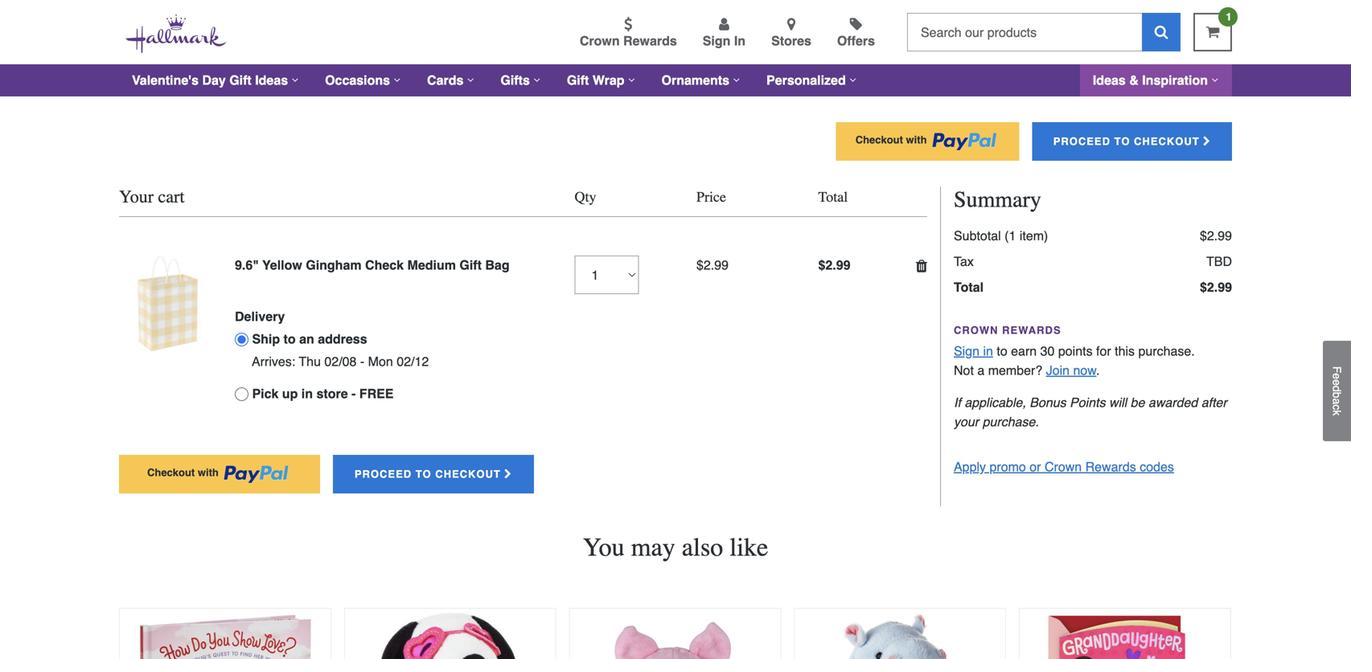 Task type: describe. For each thing, give the bounding box(es) containing it.
you
[[583, 533, 625, 563]]

chevron right image for the proceed to checkout button corresponding to topmost 'checkout with' button
[[1200, 136, 1211, 147]]

with for topmost 'checkout with' button
[[906, 134, 927, 146]]

checkout with for topmost 'checkout with' button
[[856, 134, 927, 146]]

address
[[318, 332, 367, 347]]

proceed to checkout for the proceed to checkout button corresponding to topmost 'checkout with' button
[[1054, 136, 1200, 148]]

gifts
[[501, 73, 530, 88]]

1 article from the left
[[119, 608, 331, 660]]

bonus
[[1030, 395, 1066, 410]]

valentine's
[[132, 73, 199, 88]]

hallmark image
[[125, 14, 227, 53]]

now
[[1073, 363, 1097, 378]]

with for the leftmost 'checkout with' button
[[198, 467, 219, 479]]

medium
[[407, 258, 456, 273]]

be
[[1131, 395, 1145, 410]]

an
[[299, 332, 314, 347]]

1 horizontal spatial gift
[[460, 258, 482, 273]]

(
[[1005, 229, 1009, 243]]

yellow
[[262, 258, 302, 273]]

bag
[[485, 258, 510, 273]]

ship to an address arrives: thu 02/08 - mon 02/12
[[252, 332, 429, 369]]

checkout for topmost 'checkout with' button
[[856, 134, 903, 146]]

1 e from the top
[[1331, 373, 1344, 380]]

your cart
[[119, 187, 185, 207]]

sign in link inside menu
[[703, 17, 746, 51]]

0 horizontal spatial total
[[818, 189, 848, 206]]

gift wrap link
[[554, 64, 649, 97]]

3 article from the left
[[569, 608, 781, 660]]

if
[[954, 395, 961, 410]]

b
[[1331, 392, 1344, 399]]

rewards for crown rewards sign in to earn 30 points for this purchase. not a member? join now .
[[1002, 325, 1061, 337]]

crown rewards link
[[580, 17, 677, 51]]

proceed to checkout button for the leftmost 'checkout with' button
[[333, 455, 534, 494]]

subtotal ( 1 item )
[[954, 229, 1048, 243]]

cupig stuffed animal, 7.5", image
[[570, 609, 781, 660]]

rewards inside button
[[1086, 460, 1136, 475]]

points
[[1058, 344, 1093, 359]]

codes
[[1140, 460, 1174, 475]]

offers
[[837, 33, 875, 48]]

crown rewards
[[580, 33, 677, 48]]

your
[[954, 415, 979, 430]]

apply promo or crown rewards codes
[[954, 460, 1174, 475]]

ideas & inspiration
[[1093, 73, 1208, 88]]

sign inside menu
[[703, 33, 731, 48]]

pick up in store - free
[[252, 387, 394, 401]]

crown for crown rewards sign in to earn 30 points for this purchase. not a member? join now .
[[954, 325, 999, 337]]

cards
[[427, 73, 464, 88]]

crown rewards sign in to earn 30 points for this purchase. not a member? join now .
[[954, 325, 1195, 378]]

ornaments
[[662, 73, 730, 88]]

f e e d b a c k button
[[1323, 341, 1351, 442]]

cart
[[158, 187, 185, 207]]

check
[[365, 258, 404, 273]]

stores
[[771, 33, 812, 48]]

1 horizontal spatial checkout
[[1134, 136, 1200, 148]]

offers link
[[837, 17, 875, 51]]

4 article from the left
[[794, 608, 1006, 660]]

ornaments link
[[649, 64, 754, 97]]

also
[[682, 533, 723, 563]]

mon
[[368, 354, 393, 369]]

gift wrap
[[567, 73, 625, 88]]

0 horizontal spatial checkout with button
[[119, 455, 320, 494]]

gifts link
[[488, 64, 554, 97]]

)
[[1044, 229, 1048, 243]]

up
[[282, 387, 298, 401]]

this
[[1115, 344, 1135, 359]]

to inside ship to an address arrives: thu 02/08 - mon 02/12
[[284, 332, 296, 347]]

gingham
[[306, 258, 362, 273]]

not
[[954, 363, 974, 378]]

arrives:
[[252, 354, 295, 369]]

valentine's day gift ideas
[[132, 73, 288, 88]]

banner containing crown rewards
[[0, 0, 1351, 97]]

join now link
[[1046, 363, 1097, 378]]

02/12
[[397, 354, 429, 369]]

item
[[1020, 229, 1044, 243]]

cards link
[[414, 64, 488, 97]]

hallmark link
[[125, 13, 240, 57]]

join
[[1046, 363, 1070, 378]]

summary
[[954, 187, 1042, 213]]

9.6"
[[235, 258, 259, 273]]

checkout with for the leftmost 'checkout with' button
[[147, 467, 219, 479]]

9.6" yellow gingham check medium gift bag link
[[235, 256, 562, 275]]

9.6" yellow gingham check medium gift bag
[[235, 258, 510, 273]]

day
[[202, 73, 226, 88]]

1 vertical spatial total
[[954, 280, 984, 295]]

proceed to checkout button for topmost 'checkout with' button
[[1033, 122, 1232, 161]]

- inside ship to an address arrives: thu 02/08 - mon 02/12
[[360, 354, 365, 369]]

.
[[1097, 363, 1100, 378]]

inspiration
[[1142, 73, 1208, 88]]

purchase. inside the if applicable, bonus points will be awarded after your purchase.
[[983, 415, 1039, 430]]

awarded
[[1149, 395, 1198, 410]]

your
[[119, 187, 154, 207]]

applicable,
[[965, 395, 1026, 410]]

after
[[1202, 395, 1227, 410]]

shopping cart image
[[1206, 25, 1220, 39]]

in inside sign in link
[[734, 33, 746, 48]]

sign in
[[703, 33, 746, 48]]

earn
[[1011, 344, 1037, 359]]

free
[[359, 387, 394, 401]]



Task type: vqa. For each thing, say whether or not it's contained in the screenshot.
2nd IDEAS from right
yes



Task type: locate. For each thing, give the bounding box(es) containing it.
e up "d"
[[1331, 373, 1344, 380]]

proceed to checkout for the proceed to checkout button associated with the leftmost 'checkout with' button
[[355, 469, 501, 481]]

in
[[734, 33, 746, 48], [983, 344, 993, 359], [301, 387, 313, 401]]

purchase. right this
[[1139, 344, 1195, 359]]

1 vertical spatial proceed
[[355, 469, 412, 481]]

c
[[1331, 405, 1344, 410]]

member?
[[988, 363, 1043, 378]]

0 vertical spatial rewards
[[623, 33, 677, 48]]

menu bar containing valentine's day gift ideas
[[119, 64, 1232, 97]]

0 horizontal spatial proceed to checkout button
[[333, 455, 534, 494]]

1 horizontal spatial a
[[1331, 399, 1344, 405]]

1 vertical spatial chevron right image
[[501, 469, 513, 480]]

checkout with button
[[836, 122, 1020, 161], [119, 455, 320, 494]]

1 horizontal spatial proceed
[[1054, 136, 1111, 148]]

k
[[1331, 410, 1344, 416]]

banner
[[0, 0, 1351, 97]]

0 horizontal spatial in
[[301, 387, 313, 401]]

1 horizontal spatial checkout with button
[[836, 122, 1020, 161]]

2 horizontal spatial rewards
[[1086, 460, 1136, 475]]

chevron right image
[[1200, 136, 1211, 147], [501, 469, 513, 480]]

0 horizontal spatial sign
[[703, 33, 731, 48]]

rewards inside crown rewards sign in to earn 30 points for this purchase. not a member? join now .
[[1002, 325, 1061, 337]]

occasions link
[[312, 64, 414, 97]]

search image
[[1155, 25, 1168, 39]]

0 horizontal spatial chevron right image
[[501, 469, 513, 480]]

you may also like
[[583, 533, 768, 563]]

1 horizontal spatial ideas
[[1093, 73, 1126, 88]]

like
[[730, 533, 768, 563]]

in inside crown rewards sign in to earn 30 points for this purchase. not a member? join now .
[[983, 344, 993, 359]]

in right up
[[301, 387, 313, 401]]

None radio
[[235, 333, 249, 347]]

for
[[1096, 344, 1111, 359]]

rewards up earn
[[1002, 325, 1061, 337]]

ideas left & at the top right of the page
[[1093, 73, 1126, 88]]

0 vertical spatial crown
[[580, 33, 620, 48]]

0 vertical spatial proceed
[[1054, 136, 1111, 148]]

purchase. inside crown rewards sign in to earn 30 points for this purchase. not a member? join now .
[[1139, 344, 1195, 359]]

stores link
[[771, 17, 812, 51]]

menu
[[253, 14, 894, 51]]

1 vertical spatial sign
[[954, 344, 980, 359]]

crown inside button
[[1045, 460, 1082, 475]]

0 vertical spatial checkout
[[856, 134, 903, 146]]

menu bar
[[119, 64, 1232, 97]]

1 horizontal spatial chevron right image
[[1200, 136, 1211, 147]]

to
[[1115, 136, 1131, 148], [284, 332, 296, 347], [997, 344, 1008, 359], [416, 469, 432, 481]]

0 vertical spatial checkout with
[[856, 134, 927, 146]]

qty
[[575, 189, 596, 206]]

2 horizontal spatial in
[[983, 344, 993, 359]]

0 horizontal spatial 1
[[1009, 229, 1016, 243]]

pick
[[252, 387, 279, 401]]

occasions
[[325, 73, 390, 88]]

1 horizontal spatial sign in link
[[954, 344, 993, 359]]

1 vertical spatial checkout with
[[147, 467, 219, 479]]

Search our products search field
[[907, 13, 1142, 51]]

rewards inside banner
[[623, 33, 677, 48]]

crown for crown rewards
[[580, 33, 620, 48]]

1 vertical spatial -
[[352, 387, 356, 401]]

crown up gift wrap
[[580, 33, 620, 48]]

f e e d b a c k
[[1331, 367, 1344, 416]]

crown up not
[[954, 325, 999, 337]]

2 horizontal spatial gift
[[567, 73, 589, 88]]

0 vertical spatial checkout
[[1134, 136, 1200, 148]]

1 vertical spatial rewards
[[1002, 325, 1061, 337]]

1 vertical spatial crown
[[954, 325, 999, 337]]

1 link
[[1194, 7, 1238, 51]]

to inside crown rewards sign in to earn 30 points for this purchase. not a member? join now .
[[997, 344, 1008, 359]]

1 vertical spatial proceed to checkout button
[[333, 455, 534, 494]]

0 horizontal spatial ideas
[[255, 73, 288, 88]]

0 vertical spatial proceed to checkout button
[[1033, 122, 1232, 161]]

0 vertical spatial -
[[360, 354, 365, 369]]

0 horizontal spatial proceed to checkout
[[355, 469, 501, 481]]

2 article from the left
[[344, 608, 556, 660]]

e up b
[[1331, 380, 1344, 386]]

1 horizontal spatial with
[[906, 134, 927, 146]]

1 vertical spatial in
[[983, 344, 993, 359]]

0 vertical spatial chevron right image
[[1200, 136, 1211, 147]]

menu containing crown rewards
[[253, 14, 894, 51]]

1 vertical spatial checkout
[[147, 467, 195, 479]]

sign in link up the ornaments link
[[703, 17, 746, 51]]

apply promo or crown rewards codes button
[[954, 458, 1174, 477]]

rewards up wrap at the top left
[[623, 33, 677, 48]]

-
[[360, 354, 365, 369], [352, 387, 356, 401]]

$2.99
[[1200, 229, 1232, 243], [697, 258, 729, 273], [818, 258, 851, 273], [1200, 280, 1232, 295]]

personalized
[[767, 73, 846, 88]]

personalized link
[[754, 64, 870, 97]]

1 horizontal spatial in
[[734, 33, 746, 48]]

purchase.
[[1139, 344, 1195, 359], [983, 415, 1039, 430]]

0 vertical spatial sign in link
[[703, 17, 746, 51]]

f
[[1331, 367, 1344, 373]]

sign inside crown rewards sign in to earn 30 points for this purchase. not a member? join now .
[[954, 344, 980, 359]]

2 e from the top
[[1331, 380, 1344, 386]]

1 horizontal spatial sign
[[954, 344, 980, 359]]

1 horizontal spatial -
[[360, 354, 365, 369]]

or
[[1030, 460, 1041, 475]]

1 vertical spatial checkout with button
[[119, 455, 320, 494]]

checkout with
[[856, 134, 927, 146], [147, 467, 219, 479]]

proceed for the proceed to checkout button corresponding to topmost 'checkout with' button
[[1054, 136, 1111, 148]]

trash image
[[916, 259, 927, 273]]

- right store
[[352, 387, 356, 401]]

chevron right image for the proceed to checkout button associated with the leftmost 'checkout with' button
[[501, 469, 513, 480]]

ideas right day
[[255, 73, 288, 88]]

hug 'n' sing tootin' hippo singing stuffed animal with motion, 10", image
[[795, 609, 1006, 660], [795, 609, 1006, 660]]

price
[[697, 189, 726, 206]]

sign in link
[[703, 17, 746, 51], [954, 344, 993, 359]]

tax
[[954, 254, 974, 269]]

crown right or
[[1045, 460, 1082, 475]]

1
[[1226, 11, 1232, 23], [1009, 229, 1016, 243]]

1 vertical spatial 1
[[1009, 229, 1016, 243]]

0 vertical spatial sign
[[703, 33, 731, 48]]

ideas
[[255, 73, 288, 88], [1093, 73, 1126, 88]]

gift left bag
[[460, 258, 482, 273]]

0 vertical spatial checkout with button
[[836, 122, 1020, 161]]

0 vertical spatial proceed to checkout
[[1054, 136, 1200, 148]]

peanuts® puppy love zip-along snoopy plush toy, image
[[345, 609, 556, 660], [345, 609, 556, 660]]

0 horizontal spatial -
[[352, 387, 356, 401]]

checkout for the leftmost 'checkout with' button
[[147, 467, 195, 479]]

a up k
[[1331, 399, 1344, 405]]

1 horizontal spatial proceed to checkout button
[[1033, 122, 1232, 161]]

proceed to checkout button
[[1033, 122, 1232, 161], [333, 455, 534, 494]]

proceed
[[1054, 136, 1111, 148], [355, 469, 412, 481]]

may
[[631, 533, 675, 563]]

purchase. down applicable,
[[983, 415, 1039, 430]]

0 vertical spatial purchase.
[[1139, 344, 1195, 359]]

0 vertical spatial 1
[[1226, 11, 1232, 23]]

if applicable, bonus points will be awarded after your purchase.
[[954, 395, 1227, 430]]

2 ideas from the left
[[1093, 73, 1126, 88]]

proceed to checkout
[[1054, 136, 1200, 148], [355, 469, 501, 481]]

ideas & inspiration link
[[1080, 64, 1232, 97]]

0 horizontal spatial checkout
[[147, 467, 195, 479]]

30
[[1041, 344, 1055, 359]]

rewards
[[623, 33, 677, 48], [1002, 325, 1061, 337], [1086, 460, 1136, 475]]

checkout
[[1134, 136, 1200, 148], [435, 469, 501, 481]]

menu inside banner
[[253, 14, 894, 51]]

delivery
[[235, 309, 285, 324]]

e
[[1331, 373, 1344, 380], [1331, 380, 1344, 386]]

2 horizontal spatial crown
[[1045, 460, 1082, 475]]

a
[[978, 363, 985, 378], [1331, 399, 1344, 405]]

Pick up in store - FREE radio
[[235, 388, 249, 401]]

0 horizontal spatial checkout
[[435, 469, 501, 481]]

9.6" yellow gingham check medium gift bag, , large image
[[119, 256, 216, 352]]

1 horizontal spatial 1
[[1226, 11, 1232, 23]]

1 vertical spatial a
[[1331, 399, 1344, 405]]

1 horizontal spatial total
[[954, 280, 984, 295]]

1 horizontal spatial crown
[[954, 325, 999, 337]]

store
[[316, 387, 348, 401]]

in up member?
[[983, 344, 993, 359]]

1 horizontal spatial proceed to checkout
[[1054, 136, 1200, 148]]

1 vertical spatial proceed to checkout
[[355, 469, 501, 481]]

ship
[[252, 332, 280, 347]]

0 horizontal spatial proceed
[[355, 469, 412, 481]]

None search field
[[907, 13, 1181, 51]]

subtotal
[[954, 229, 1001, 243]]

sign up not
[[954, 344, 980, 359]]

rewards left codes
[[1086, 460, 1136, 475]]

promo
[[990, 460, 1026, 475]]

none search field inside banner
[[907, 13, 1181, 51]]

1 vertical spatial with
[[198, 467, 219, 479]]

article
[[119, 608, 331, 660], [344, 608, 556, 660], [569, 608, 781, 660], [794, 608, 1006, 660]]

1 vertical spatial checkout
[[435, 469, 501, 481]]

gift left wrap at the top left
[[567, 73, 589, 88]]

menu bar inside banner
[[119, 64, 1232, 97]]

sign in link up not
[[954, 344, 993, 359]]

1 horizontal spatial checkout with
[[856, 134, 927, 146]]

0 horizontal spatial sign in link
[[703, 17, 746, 51]]

valentine's day gift ideas link
[[119, 64, 312, 97]]

2 vertical spatial in
[[301, 387, 313, 401]]

0 horizontal spatial with
[[198, 467, 219, 479]]

a inside button
[[1331, 399, 1344, 405]]

a right not
[[978, 363, 985, 378]]

apply
[[954, 460, 986, 475]]

0 vertical spatial with
[[906, 134, 927, 146]]

0 horizontal spatial checkout with
[[147, 467, 219, 479]]

d
[[1331, 386, 1344, 392]]

disney minnie mouse kisses valentine's day card for granddaughter, image
[[1020, 609, 1231, 660], [1020, 609, 1231, 660]]

gift right day
[[229, 73, 252, 88]]

rewards for crown rewards
[[623, 33, 677, 48]]

1 vertical spatial sign in link
[[954, 344, 993, 359]]

02/08
[[324, 354, 357, 369]]

0 horizontal spatial purchase.
[[983, 415, 1039, 430]]

will
[[1109, 395, 1127, 410]]

0 vertical spatial total
[[818, 189, 848, 206]]

points
[[1070, 395, 1106, 410]]

1 horizontal spatial purchase.
[[1139, 344, 1195, 359]]

1 ideas from the left
[[255, 73, 288, 88]]

checkout
[[856, 134, 903, 146], [147, 467, 195, 479]]

0 vertical spatial a
[[978, 363, 985, 378]]

crown inside crown rewards sign in to earn 30 points for this purchase. not a member? join now .
[[954, 325, 999, 337]]

0 horizontal spatial a
[[978, 363, 985, 378]]

- left mon
[[360, 354, 365, 369]]

gift
[[229, 73, 252, 88], [567, 73, 589, 88], [460, 258, 482, 273]]

&
[[1130, 73, 1139, 88]]

thu
[[299, 354, 321, 369]]

wrap
[[593, 73, 625, 88]]

1 horizontal spatial checkout
[[856, 134, 903, 146]]

0 horizontal spatial crown
[[580, 33, 620, 48]]

in left "stores" on the top right of the page
[[734, 33, 746, 48]]

how do you show love?: a love bug's quest to find her way book, image
[[120, 609, 330, 660], [120, 609, 330, 660]]

0 horizontal spatial rewards
[[623, 33, 677, 48]]

2 vertical spatial rewards
[[1086, 460, 1136, 475]]

1 vertical spatial purchase.
[[983, 415, 1039, 430]]

0 horizontal spatial gift
[[229, 73, 252, 88]]

0 vertical spatial in
[[734, 33, 746, 48]]

sign up the ornaments link
[[703, 33, 731, 48]]

a inside crown rewards sign in to earn 30 points for this purchase. not a member? join now .
[[978, 363, 985, 378]]

proceed for the proceed to checkout button associated with the leftmost 'checkout with' button
[[355, 469, 412, 481]]

1 horizontal spatial rewards
[[1002, 325, 1061, 337]]

tbd
[[1207, 254, 1232, 269]]

2 vertical spatial crown
[[1045, 460, 1082, 475]]



